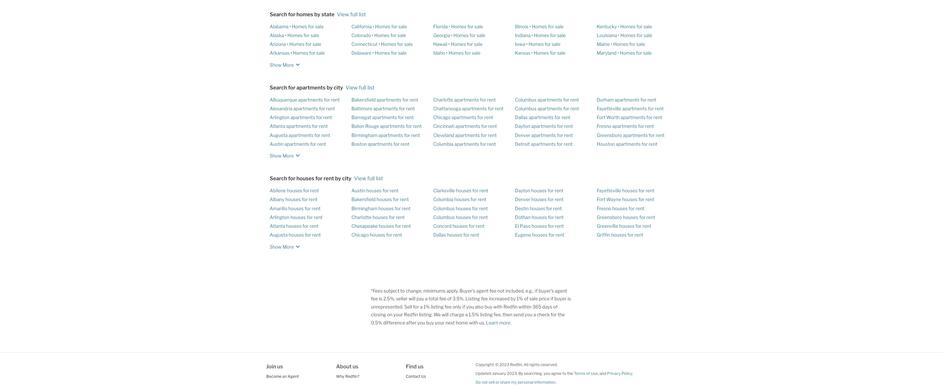 Task type: describe. For each thing, give the bounding box(es) containing it.
sale for connecticut • homes for sale
[[404, 41, 413, 47]]

contact us button
[[406, 374, 426, 379]]

become an agent
[[266, 374, 299, 379]]

houses for first columbus houses for rent link from the top
[[456, 206, 471, 211]]

rent for 'cincinnati apartments for rent' link
[[489, 124, 497, 129]]

augusta for augusta apartments for rent
[[270, 132, 288, 138]]

fee right total at the bottom left
[[440, 296, 446, 302]]

sell
[[489, 380, 495, 385]]

difference
[[383, 320, 405, 326]]

georgia
[[433, 32, 450, 38]]

houses down the fayetteville houses for rent link
[[622, 197, 638, 202]]

a down pay
[[420, 304, 423, 310]]

why redfin? button
[[336, 374, 360, 379]]

for down the baton rouge apartments for rent
[[404, 132, 410, 138]]

for down arizona • homes for sale
[[309, 50, 315, 56]]

houses for 'austin houses for rent' link
[[366, 188, 382, 193]]

austin houses for rent
[[352, 188, 399, 193]]

eugene houses for rent
[[515, 232, 565, 238]]

sale for idaho • homes for sale
[[472, 50, 481, 56]]

for up amarillo houses for rent
[[302, 197, 308, 202]]

for up greensboro houses for rent
[[629, 206, 635, 211]]

cincinnati apartments for rent link
[[433, 124, 497, 129]]

included,
[[506, 288, 525, 294]]

houses for the augusta houses for rent link
[[289, 232, 304, 238]]

for up dothan houses for rent link
[[546, 206, 552, 211]]

for up 'abilene houses for rent' link
[[288, 176, 296, 182]]

for up greensboro apartments for rent link
[[638, 124, 644, 129]]

only
[[453, 304, 462, 310]]

a right pay
[[425, 296, 428, 302]]

for right sell
[[413, 304, 419, 310]]

homes for kansas
[[534, 50, 549, 56]]

bakersfield apartments for rent link
[[352, 97, 418, 102]]

kentucky
[[597, 24, 617, 29]]

0 vertical spatial if
[[535, 288, 538, 294]]

for down denver apartments for rent
[[557, 141, 563, 147]]

fresno apartments for rent link
[[597, 124, 654, 129]]

fort for fort wayne houses for rent
[[597, 197, 606, 202]]

for up colorado • homes for sale
[[391, 24, 398, 29]]

searching,
[[524, 371, 543, 376]]

for down 'georgia • homes for sale'
[[467, 41, 473, 47]]

for down greenville houses for rent
[[628, 232, 634, 238]]

rent for birmingham apartments for rent link
[[411, 132, 420, 138]]

apartments for barnegat apartments for rent link
[[372, 115, 397, 120]]

atlanta for atlanta houses for rent
[[270, 223, 285, 229]]

more for apartments
[[283, 153, 294, 159]]

arizona • homes for sale
[[270, 41, 321, 47]]

houses for atlanta houses for rent link at left bottom
[[286, 223, 302, 229]]

for up chattanooga apartments for rent
[[480, 97, 486, 102]]

sale for illinois • homes for sale
[[555, 24, 564, 29]]

hawaii
[[433, 41, 448, 47]]

1 horizontal spatial listing
[[480, 312, 493, 318]]

rent for fresno apartments for rent link
[[645, 124, 654, 129]]

fayetteville apartments for rent
[[597, 106, 664, 111]]

for down chesapeake houses for rent
[[386, 232, 392, 238]]

homes for arizona
[[289, 41, 305, 47]]

for down florida • homes for sale
[[470, 32, 476, 38]]

show more link for houses
[[270, 241, 302, 251]]

rouge
[[365, 124, 379, 129]]

for up 'georgia • homes for sale'
[[468, 24, 474, 29]]

arkansas • homes for sale
[[270, 50, 325, 56]]

for up denver apartments for rent
[[557, 124, 563, 129]]

illinois link
[[515, 24, 529, 29]]

for down the charlotte houses for rent
[[395, 223, 401, 229]]

for up dallas apartments for rent link
[[564, 97, 570, 102]]

for down kentucky • homes for sale
[[637, 32, 643, 38]]

austin for austin houses for rent
[[352, 188, 365, 193]]

abilene houses for rent link
[[270, 188, 319, 193]]

maine • homes for sale
[[597, 41, 645, 47]]

fayetteville apartments for rent link
[[597, 106, 664, 111]]

for down alabama • homes for sale
[[304, 32, 310, 38]]

colorado link
[[352, 32, 371, 38]]

for down louisiana • homes for sale
[[630, 41, 636, 47]]

for up abilene houses for rent in the left of the page
[[316, 176, 323, 182]]

for down amarillo houses for rent link
[[307, 215, 313, 220]]

0 vertical spatial redfin
[[504, 304, 518, 310]]

for down clarksville houses for rent
[[471, 197, 477, 202]]

for down "connecticut • homes for sale"
[[391, 50, 397, 56]]

sale for arkansas • homes for sale
[[316, 50, 325, 56]]

arlington apartments for rent link
[[270, 115, 332, 120]]

sell
[[405, 304, 412, 310]]

augusta houses for rent link
[[270, 232, 321, 238]]

arizona link
[[270, 41, 286, 47]]

for up the albuquerque
[[288, 85, 296, 91]]

for down augusta apartments for rent link at left
[[310, 141, 316, 147]]

homes for hawaii
[[451, 41, 466, 47]]

for down the fayetteville houses for rent link
[[639, 197, 645, 202]]

apartments for the atlanta apartments for rent link
[[286, 124, 311, 129]]

you up information
[[544, 371, 551, 376]]

for down 'greensboro apartments for rent'
[[642, 141, 648, 147]]

arlington for arlington houses for rent
[[270, 215, 290, 220]]

for up cleveland apartments for rent link
[[481, 124, 488, 129]]

do not sell or share my personal information link
[[476, 380, 556, 385]]

us for about us
[[353, 364, 359, 370]]

1 columbus houses for rent link from the top
[[433, 206, 488, 211]]

rent for houston apartments for rent 'link'
[[649, 141, 658, 147]]

1 is from the left
[[379, 296, 383, 302]]

become an agent button
[[266, 374, 299, 379]]

buyer's
[[539, 288, 554, 294]]

rent for 'austin houses for rent' link
[[390, 188, 399, 193]]

1 columbus apartments for rent from the top
[[515, 97, 579, 102]]

• for kansas
[[532, 50, 533, 56]]

denver apartments for rent link
[[515, 132, 573, 138]]

cincinnati apartments for rent
[[433, 124, 497, 129]]

updated
[[476, 371, 492, 376]]

homes for colorado
[[375, 32, 390, 38]]

sale for alaska • homes for sale
[[311, 32, 319, 38]]

1 vertical spatial city
[[342, 176, 352, 182]]

fee up increased
[[490, 288, 497, 294]]

apartments for dayton apartments for rent link
[[532, 124, 556, 129]]

destin houses for rent
[[515, 206, 562, 211]]

1 vertical spatial not
[[482, 380, 488, 385]]

for down concord houses for rent
[[464, 232, 470, 238]]

fayetteville houses for rent link
[[597, 188, 655, 193]]

for down atlanta houses for rent
[[305, 232, 311, 238]]

el paso houses for rent
[[515, 223, 564, 229]]

barnegat
[[352, 115, 371, 120]]

for down columbia houses for rent "link"
[[472, 206, 478, 211]]

for up fort worth apartments for rent
[[648, 106, 654, 111]]

houses for 'abilene houses for rent' link
[[287, 188, 302, 193]]

more for homes
[[283, 62, 294, 68]]

minimums
[[424, 288, 446, 294]]

0 vertical spatial .
[[511, 320, 512, 326]]

for up dayton apartments for rent
[[555, 115, 561, 120]]

you down within
[[525, 312, 533, 318]]

0 horizontal spatial with
[[469, 320, 478, 326]]

for down dayton apartments for rent
[[557, 132, 563, 138]]

for up greenville houses for rent
[[640, 215, 646, 220]]

for up houston apartments for rent 'link'
[[649, 132, 655, 138]]

bakersfield houses for rent
[[352, 197, 409, 202]]

2 columbus apartments for rent from the top
[[515, 106, 579, 111]]

for down greensboro houses for rent
[[636, 223, 642, 229]]

greensboro houses for rent
[[597, 215, 655, 220]]

baton rouge apartments for rent link
[[352, 124, 422, 129]]

of up within
[[524, 296, 529, 302]]

apartments for columbia apartments for rent link
[[455, 141, 479, 147]]

of down apply.
[[447, 296, 452, 302]]

• for arizona
[[287, 41, 288, 47]]

apartments for albuquerque apartments for rent link
[[298, 97, 323, 102]]

for down alexandria apartments for rent link
[[316, 115, 322, 120]]

georgia link
[[433, 32, 450, 38]]

for up fort wayne houses for rent
[[639, 188, 645, 193]]

0 vertical spatial 1%
[[517, 296, 523, 302]]

2 columbus apartments for rent link from the top
[[515, 106, 579, 111]]

for down indiana • homes for sale
[[545, 41, 551, 47]]

florida • homes for sale
[[433, 24, 483, 29]]

a down 365
[[534, 312, 536, 318]]

sale for kansas • homes for sale
[[557, 50, 566, 56]]

fort wayne houses for rent link
[[597, 197, 655, 202]]

for up columbia houses for rent
[[473, 188, 479, 193]]

rent for the chicago houses for rent link on the left
[[393, 232, 402, 238]]

for down the arlington apartments for rent
[[312, 124, 318, 129]]

abilene
[[270, 188, 286, 193]]

by inside *fees subject to change, minimums apply. buyer's agent fee not included, e.g., if buyer's agent fee is 2.5%, seller will pay a total fee of 3.5%. listing fee increased by 1% of sale price if buyer is unrepresented. sell for a 1% listing fee only if you also buy with redfin within 365 days of closing on your redfin listing. we will charge a 1.5% listing fee, then send you a check for the 0.5% difference after you buy your next home with us.
[[511, 296, 516, 302]]

boston apartments for rent link
[[352, 141, 410, 147]]

dallas for dallas houses for rent
[[433, 232, 446, 238]]

birmingham apartments for rent
[[352, 132, 420, 138]]

for down albuquerque apartments for rent
[[319, 106, 325, 111]]

contact us
[[406, 374, 426, 379]]

you down "listing" at the bottom
[[466, 304, 474, 310]]

homes for maryland
[[620, 50, 635, 56]]

rent for 'abilene houses for rent' link
[[310, 188, 319, 193]]

fee left only
[[445, 304, 452, 310]]

fayetteville houses for rent
[[597, 188, 655, 193]]

for down days
[[551, 312, 557, 318]]

for up arkansas • homes for sale
[[306, 41, 312, 47]]

sale for alabama • homes for sale
[[315, 24, 324, 29]]

for down the atlanta apartments for rent link
[[315, 132, 321, 138]]

homes for sale link for idaho • homes for sale
[[449, 50, 481, 56]]

you down listing.
[[418, 320, 425, 326]]

rent for the dayton houses for rent link
[[555, 188, 564, 193]]

houses for charlotte houses for rent link
[[373, 215, 388, 220]]

sale for maryland • homes for sale
[[644, 50, 652, 56]]

eugene
[[515, 232, 531, 238]]

for up dallas houses for rent link
[[469, 223, 475, 229]]

fee up also
[[481, 296, 488, 302]]

then
[[503, 312, 513, 318]]

do
[[476, 380, 481, 385]]

sale for georgia • homes for sale
[[477, 32, 486, 38]]

for down 'cincinnati apartments for rent' link
[[481, 132, 487, 138]]

sale for arizona • homes for sale
[[313, 41, 321, 47]]

show for search for homes by state
[[270, 62, 282, 68]]

rent for greensboro apartments for rent link
[[656, 132, 665, 138]]

2 vertical spatial if
[[463, 304, 465, 310]]

colorado
[[352, 32, 371, 38]]

1 vertical spatial to
[[563, 371, 567, 376]]

for up concord houses for rent link
[[472, 215, 478, 220]]

rent for concord houses for rent link
[[476, 223, 485, 229]]

for up baltimore apartments for rent
[[403, 97, 409, 102]]

amarillo
[[270, 206, 288, 211]]

columbia apartments for rent
[[433, 141, 496, 147]]

• for iowa
[[526, 41, 528, 47]]

iowa
[[515, 41, 525, 47]]

• for maryland
[[618, 50, 619, 56]]

for down arlington houses for rent at the bottom of page
[[303, 223, 309, 229]]

for down cleveland apartments for rent link
[[480, 141, 486, 147]]

denver for denver houses for rent
[[515, 197, 531, 202]]

homes for sale link for delaware • homes for sale
[[375, 50, 407, 56]]

kansas • homes for sale
[[515, 50, 566, 56]]

2023
[[500, 363, 510, 367]]

arlington houses for rent link
[[270, 215, 323, 220]]

rent for denver houses for rent 'link'
[[555, 197, 564, 202]]

houses down dothan houses for rent
[[532, 223, 547, 229]]

1 vertical spatial redfin
[[404, 312, 418, 318]]

for up fayetteville apartments for rent
[[641, 97, 647, 102]]

rent for the greensboro houses for rent link
[[647, 215, 655, 220]]

indiana
[[515, 32, 531, 38]]

homes for alaska
[[288, 32, 303, 38]]

connecticut • homes for sale
[[352, 41, 413, 47]]

check
[[537, 312, 550, 318]]

for down illinois • homes for sale
[[550, 32, 556, 38]]

greensboro houses for rent link
[[597, 215, 655, 220]]

dayton houses for rent link
[[515, 188, 564, 193]]

rent for barnegat apartments for rent link
[[405, 115, 414, 120]]

apartments for 2nd columbus apartments for rent link from the bottom of the page
[[538, 97, 563, 102]]

1 vertical spatial your
[[435, 320, 445, 326]]

for up chesapeake houses for rent
[[389, 215, 395, 220]]

• for kentucky
[[618, 24, 620, 29]]

rent for greenville houses for rent link
[[643, 223, 652, 229]]

for up eugene houses for rent link
[[548, 223, 554, 229]]

0 vertical spatial listing
[[431, 304, 444, 310]]

dallas for dallas apartments for rent
[[515, 115, 528, 120]]

for up el paso houses for rent link
[[548, 215, 554, 220]]

alaska
[[270, 32, 284, 38]]

houses for columbia houses for rent "link"
[[455, 197, 470, 202]]

apartments for 'cincinnati apartments for rent' link
[[456, 124, 480, 129]]

buyer
[[555, 296, 567, 302]]

why redfin?
[[336, 374, 360, 379]]

rent for arlington houses for rent link
[[314, 215, 323, 220]]

fayetteville for fayetteville houses for rent
[[597, 188, 622, 193]]

maryland • homes for sale
[[597, 50, 652, 56]]

also
[[475, 304, 484, 310]]

for down "search for apartments by city view full list"
[[324, 97, 330, 102]]

apartments for greensboro apartments for rent link
[[623, 132, 648, 138]]

fee down *fees
[[371, 296, 378, 302]]

listing
[[466, 296, 480, 302]]

eugene houses for rent link
[[515, 232, 565, 238]]

barnegat apartments for rent link
[[352, 115, 414, 120]]

for up 'bakersfield houses for rent'
[[383, 188, 389, 193]]

for up "birmingham houses for rent"
[[393, 197, 399, 202]]

houses up abilene houses for rent in the left of the page
[[297, 176, 314, 182]]

sale for maine • homes for sale
[[637, 41, 645, 47]]

rent for amarillo houses for rent link
[[312, 206, 321, 211]]

dothan houses for rent
[[515, 215, 564, 220]]

show more for search for homes by state view full list
[[270, 62, 294, 68]]

0 vertical spatial buy
[[485, 304, 493, 310]]

learn
[[486, 320, 499, 326]]

for up birmingham apartments for rent link
[[406, 124, 412, 129]]

houston
[[597, 141, 615, 147]]

join
[[266, 364, 276, 370]]

view full list link for search for houses for rent by city view full list
[[354, 176, 383, 182]]

for up the baton rouge apartments for rent
[[398, 115, 404, 120]]

0 horizontal spatial buy
[[426, 320, 434, 326]]

days
[[543, 304, 553, 310]]

rent for 1st columbus houses for rent link from the bottom of the page
[[479, 215, 488, 220]]

homes for florida
[[451, 24, 467, 29]]

chicago apartments for rent
[[433, 115, 493, 120]]

0 vertical spatial will
[[409, 296, 416, 302]]

2 vertical spatial .
[[556, 380, 557, 385]]

sale inside *fees subject to change, minimums apply. buyer's agent fee not included, e.g., if buyer's agent fee is 2.5%, seller will pay a total fee of 3.5%. listing fee increased by 1% of sale price if buyer is unrepresented. sell for a 1% listing fee only if you also buy with redfin within 365 days of closing on your redfin listing. we will charge a 1.5% listing fee, then send you a check for the 0.5% difference after you buy your next home with us.
[[530, 296, 538, 302]]

redfin.
[[510, 363, 523, 367]]

apartments for bakersfield apartments for rent link
[[377, 97, 402, 102]]

homes for sale link for arkansas • homes for sale
[[293, 50, 325, 56]]

to inside *fees subject to change, minimums apply. buyer's agent fee not included, e.g., if buyer's agent fee is 2.5%, seller will pay a total fee of 3.5%. listing fee increased by 1% of sale price if buyer is unrepresented. sell for a 1% listing fee only if you also buy with redfin within 365 days of closing on your redfin listing. we will charge a 1.5% listing fee, then send you a check for the 0.5% difference after you buy your next home with us.
[[401, 288, 405, 294]]

albany
[[270, 197, 285, 202]]

apartments for the durham apartments for rent link
[[615, 97, 640, 102]]

houses for denver houses for rent 'link'
[[532, 197, 547, 202]]

sale for california • homes for sale
[[399, 24, 407, 29]]

georgia • homes for sale
[[433, 32, 486, 38]]

home
[[456, 320, 468, 326]]

idaho
[[433, 50, 445, 56]]

fayetteville for fayetteville apartments for rent
[[597, 106, 622, 111]]



Task type: vqa. For each thing, say whether or not it's contained in the screenshot.
City, Address, School, Agent, ZIP search field
no



Task type: locate. For each thing, give the bounding box(es) containing it.
2 vertical spatial show
[[270, 244, 282, 250]]

for up arlington houses for rent link
[[305, 206, 311, 211]]

1 vertical spatial chicago
[[352, 232, 369, 238]]

1 vertical spatial the
[[567, 371, 573, 376]]

apartments for chicago apartments for rent link
[[452, 115, 477, 120]]

houses down greenville houses for rent link
[[611, 232, 627, 238]]

0 vertical spatial your
[[394, 312, 403, 318]]

1 atlanta from the top
[[270, 124, 285, 129]]

0 vertical spatial greensboro
[[597, 132, 622, 138]]

sale up 365
[[530, 296, 538, 302]]

sale for iowa • homes for sale
[[552, 41, 561, 47]]

chattanooga apartments for rent
[[433, 106, 504, 111]]

homes for louisiana
[[621, 32, 636, 38]]

0 vertical spatial columbia
[[433, 141, 454, 147]]

arlington houses for rent
[[270, 215, 323, 220]]

us for join us
[[277, 364, 283, 370]]

full for search for apartments by city view full list
[[359, 85, 367, 91]]

*fees
[[371, 288, 383, 294]]

homes
[[297, 11, 313, 17]]

albuquerque apartments for rent link
[[270, 97, 340, 102]]

2 vertical spatial full
[[367, 176, 375, 182]]

1 columbus apartments for rent link from the top
[[515, 97, 579, 102]]

2 greensboro from the top
[[597, 215, 622, 220]]

2 columbia from the top
[[433, 197, 454, 202]]

homes for california
[[375, 24, 390, 29]]

2 is from the left
[[568, 296, 571, 302]]

baltimore
[[352, 106, 372, 111]]

3 more from the top
[[283, 244, 294, 250]]

rent for second columbus apartments for rent link from the top
[[571, 106, 579, 111]]

of right days
[[554, 304, 558, 310]]

1%
[[517, 296, 523, 302], [424, 304, 430, 310]]

view full list link for search for apartments by city view full list
[[346, 85, 375, 91]]

• for connecticut
[[379, 41, 380, 47]]

austin apartments for rent
[[270, 141, 326, 147]]

show more link for homes
[[270, 59, 302, 69]]

terms
[[574, 371, 586, 376]]

1 horizontal spatial full
[[359, 85, 367, 91]]

1 horizontal spatial with
[[494, 304, 503, 310]]

arlington for arlington apartments for rent
[[270, 115, 290, 120]]

copyright: © 2023 redfin. all rights reserved.
[[476, 363, 558, 367]]

for up delaware • homes for sale
[[397, 41, 403, 47]]

fresno houses for rent link
[[597, 206, 645, 211]]

more down "augusta houses for rent"
[[283, 244, 294, 250]]

columbus houses for rent
[[433, 206, 488, 211], [433, 215, 488, 220]]

0 horizontal spatial if
[[463, 304, 465, 310]]

2 vertical spatial show more
[[270, 244, 294, 250]]

1 vertical spatial atlanta
[[270, 223, 285, 229]]

houses down amarillo houses for rent link
[[291, 215, 306, 220]]

1 horizontal spatial is
[[568, 296, 571, 302]]

1 vertical spatial charlotte
[[352, 215, 372, 220]]

dallas
[[515, 115, 528, 120], [433, 232, 446, 238]]

full up 'baltimore'
[[359, 85, 367, 91]]

1 vertical spatial augusta
[[270, 232, 288, 238]]

0 vertical spatial with
[[494, 304, 503, 310]]

1 vertical spatial dallas
[[433, 232, 446, 238]]

0 horizontal spatial listing
[[431, 304, 444, 310]]

list up austin houses for rent
[[376, 176, 383, 182]]

sale for kentucky • homes for sale
[[644, 24, 652, 29]]

• right arizona
[[287, 41, 288, 47]]

seller
[[396, 296, 408, 302]]

of
[[447, 296, 452, 302], [524, 296, 529, 302], [554, 304, 558, 310], [587, 371, 590, 376]]

1 vertical spatial denver
[[515, 197, 531, 202]]

0 vertical spatial list
[[359, 11, 366, 17]]

fort for fort worth apartments for rent
[[597, 115, 606, 120]]

1 vertical spatial list
[[368, 85, 375, 91]]

greensboro apartments for rent link
[[597, 132, 665, 138]]

list up bakersfield apartments for rent link
[[368, 85, 375, 91]]

show more for search for houses for rent by city view full list
[[270, 244, 294, 250]]

2 vertical spatial view full list link
[[354, 176, 383, 182]]

for down hawaii • homes for sale
[[465, 50, 471, 56]]

rent for clarksville houses for rent link
[[480, 188, 488, 193]]

will right we
[[442, 312, 449, 318]]

1 columbus houses for rent from the top
[[433, 206, 488, 211]]

augusta for augusta houses for rent
[[270, 232, 288, 238]]

fresno
[[597, 124, 612, 129], [597, 206, 612, 211]]

view up austin houses for rent
[[354, 176, 366, 182]]

homes for sale link for arizona • homes for sale
[[289, 41, 321, 47]]

2 horizontal spatial us
[[418, 364, 424, 370]]

homes for sale link for maine • homes for sale
[[613, 41, 645, 47]]

homes for georgia
[[454, 32, 469, 38]]

0 vertical spatial view
[[337, 11, 349, 17]]

2 fresno from the top
[[597, 206, 612, 211]]

if right e.g., at right bottom
[[535, 288, 538, 294]]

1 vertical spatial columbus apartments for rent link
[[515, 106, 579, 111]]

alaska • homes for sale
[[270, 32, 319, 38]]

homes for sale link for illinois • homes for sale
[[532, 24, 564, 29]]

1 horizontal spatial list
[[368, 85, 375, 91]]

rent for the fayetteville houses for rent link
[[646, 188, 655, 193]]

1 vertical spatial columbia
[[433, 197, 454, 202]]

a left 1.5%
[[466, 312, 468, 318]]

0 horizontal spatial full
[[350, 11, 358, 17]]

homes up indiana • homes for sale
[[532, 24, 547, 29]]

1 birmingham from the top
[[352, 132, 378, 138]]

boston
[[352, 141, 367, 147]]

homes for connecticut
[[381, 41, 396, 47]]

houses down dayton houses for rent
[[532, 197, 547, 202]]

detroit apartments for rent link
[[515, 141, 573, 147]]

sale down arizona • homes for sale
[[316, 50, 325, 56]]

alabama
[[270, 24, 289, 29]]

california • homes for sale
[[352, 24, 407, 29]]

apartments for fresno apartments for rent link
[[613, 124, 637, 129]]

• down arizona • homes for sale
[[291, 50, 292, 56]]

1 horizontal spatial the
[[567, 371, 573, 376]]

3 show from the top
[[270, 244, 282, 250]]

columbus for first columbus houses for rent link from the top
[[433, 206, 455, 211]]

become
[[266, 374, 282, 379]]

homes down maine • homes for sale at the top
[[620, 50, 635, 56]]

for down dayton houses for rent
[[548, 197, 554, 202]]

2 show more from the top
[[270, 153, 294, 159]]

greensboro up houston
[[597, 132, 622, 138]]

2 vertical spatial view
[[354, 176, 366, 182]]

rent for augusta apartments for rent link at left
[[322, 132, 330, 138]]

will down change,
[[409, 296, 416, 302]]

• for arkansas
[[291, 50, 292, 56]]

houses for bakersfield houses for rent link
[[377, 197, 392, 202]]

kansas
[[515, 50, 531, 56]]

1 vertical spatial arlington
[[270, 215, 290, 220]]

0 horizontal spatial us
[[277, 364, 283, 370]]

charlotte houses for rent link
[[352, 215, 405, 220]]

iowa • homes for sale
[[515, 41, 561, 47]]

houses for chesapeake houses for rent link
[[379, 223, 394, 229]]

• right "kansas"
[[532, 50, 533, 56]]

sale up 'georgia • homes for sale'
[[475, 24, 483, 29]]

hawaii • homes for sale
[[433, 41, 483, 47]]

1 show more link from the top
[[270, 59, 302, 69]]

search
[[270, 11, 287, 17], [270, 85, 287, 91], [270, 176, 287, 182]]

1 horizontal spatial us
[[353, 364, 359, 370]]

for up "connecticut • homes for sale"
[[391, 32, 397, 38]]

birmingham houses for rent
[[352, 206, 411, 211]]

0 horizontal spatial list
[[359, 11, 366, 17]]

albuquerque apartments for rent
[[270, 97, 340, 102]]

2 birmingham from the top
[[352, 206, 378, 211]]

houses up el paso houses for rent link
[[532, 215, 547, 220]]

0 vertical spatial dayton
[[515, 124, 531, 129]]

2 us from the left
[[353, 364, 359, 370]]

search for homes by state view full list
[[270, 11, 366, 17]]

for down bakersfield apartments for rent
[[399, 106, 405, 111]]

3 search from the top
[[270, 176, 287, 182]]

dayton for dayton apartments for rent
[[515, 124, 531, 129]]

2 bakersfield from the top
[[352, 197, 376, 202]]

alabama link
[[270, 24, 289, 29]]

0 vertical spatial bakersfield
[[352, 97, 376, 102]]

0 horizontal spatial austin
[[270, 141, 284, 147]]

list
[[359, 11, 366, 17], [368, 85, 375, 91], [376, 176, 383, 182]]

rent for denver apartments for rent link
[[564, 132, 573, 138]]

charlotte for charlotte apartments for rent
[[433, 97, 454, 102]]

austin for austin apartments for rent
[[270, 141, 284, 147]]

of left 'use'
[[587, 371, 590, 376]]

2 horizontal spatial full
[[367, 176, 375, 182]]

1 fresno from the top
[[597, 124, 612, 129]]

3 us from the left
[[418, 364, 424, 370]]

us up redfin?
[[353, 364, 359, 370]]

0 vertical spatial fresno
[[597, 124, 612, 129]]

full for search for homes by state view full list
[[350, 11, 358, 17]]

2 augusta from the top
[[270, 232, 288, 238]]

griffin houses for rent
[[597, 232, 644, 238]]

0 vertical spatial not
[[498, 288, 505, 294]]

0 vertical spatial columbus houses for rent link
[[433, 206, 488, 211]]

buy right also
[[485, 304, 493, 310]]

apartments for charlotte apartments for rent link
[[454, 97, 479, 102]]

2 vertical spatial more
[[283, 244, 294, 250]]

for up denver houses for rent
[[548, 188, 554, 193]]

rent for albuquerque apartments for rent link
[[331, 97, 340, 102]]

by
[[314, 11, 321, 17], [327, 85, 333, 91], [335, 176, 341, 182], [511, 296, 516, 302]]

listing up us.
[[480, 312, 493, 318]]

sale down alabama • homes for sale
[[311, 32, 319, 38]]

denver up destin
[[515, 197, 531, 202]]

fort wayne houses for rent
[[597, 197, 655, 202]]

2 vertical spatial list
[[376, 176, 383, 182]]

not inside *fees subject to change, minimums apply. buyer's agent fee not included, e.g., if buyer's agent fee is 2.5%, seller will pay a total fee of 3.5%. listing fee increased by 1% of sale price if buyer is unrepresented. sell for a 1% listing fee only if you also buy with redfin within 365 days of closing on your redfin listing. we will charge a 1.5% listing fee, then send you a check for the 0.5% difference after you buy your next home with us.
[[498, 288, 505, 294]]

1 us from the left
[[277, 364, 283, 370]]

for up dallas apartments for rent
[[564, 106, 570, 111]]

1 vertical spatial columbus houses for rent link
[[433, 215, 488, 220]]

california link
[[352, 24, 372, 29]]

greensboro up greenville
[[597, 215, 622, 220]]

the inside *fees subject to change, minimums apply. buyer's agent fee not included, e.g., if buyer's agent fee is 2.5%, seller will pay a total fee of 3.5%. listing fee increased by 1% of sale price if buyer is unrepresented. sell for a 1% listing fee only if you also buy with redfin within 365 days of closing on your redfin listing. we will charge a 1.5% listing fee, then send you a check for the 0.5% difference after you buy your next home with us.
[[558, 312, 565, 318]]

search for search for homes by state
[[270, 11, 287, 17]]

sale
[[315, 24, 324, 29], [399, 24, 407, 29], [475, 24, 483, 29], [555, 24, 564, 29], [644, 24, 652, 29], [311, 32, 319, 38], [398, 32, 406, 38], [477, 32, 486, 38], [557, 32, 566, 38], [644, 32, 653, 38], [313, 41, 321, 47], [404, 41, 413, 47], [474, 41, 483, 47], [552, 41, 561, 47], [637, 41, 645, 47], [316, 50, 325, 56], [398, 50, 407, 56], [472, 50, 481, 56], [557, 50, 566, 56], [644, 50, 652, 56], [530, 296, 538, 302]]

sale for delaware • homes for sale
[[398, 50, 407, 56]]

1 vertical spatial full
[[359, 85, 367, 91]]

apply.
[[447, 288, 459, 294]]

for down chattanooga apartments for rent
[[478, 115, 484, 120]]

1 vertical spatial show
[[270, 153, 282, 159]]

a
[[425, 296, 428, 302], [420, 304, 423, 310], [466, 312, 468, 318], [534, 312, 536, 318]]

bakersfield down austin houses for rent
[[352, 197, 376, 202]]

for down fayetteville apartments for rent link
[[647, 115, 653, 120]]

• for california
[[373, 24, 374, 29]]

0 vertical spatial birmingham
[[352, 132, 378, 138]]

bakersfield up 'baltimore'
[[352, 97, 376, 102]]

homes up louisiana • homes for sale
[[621, 24, 636, 29]]

0 vertical spatial atlanta
[[270, 124, 285, 129]]

griffin
[[597, 232, 611, 238]]

0 vertical spatial show more
[[270, 62, 294, 68]]

0 horizontal spatial the
[[558, 312, 565, 318]]

0 horizontal spatial 1%
[[424, 304, 430, 310]]

on
[[387, 312, 393, 318]]

bakersfield for bakersfield houses for rent
[[352, 197, 376, 202]]

0 vertical spatial city
[[334, 85, 343, 91]]

1 horizontal spatial to
[[563, 371, 567, 376]]

for up louisiana • homes for sale
[[637, 24, 643, 29]]

more
[[500, 320, 511, 326]]

1 vertical spatial fort
[[597, 197, 606, 202]]

1 fayetteville from the top
[[597, 106, 622, 111]]

sale up "connecticut • homes for sale"
[[398, 32, 406, 38]]

1 horizontal spatial buy
[[485, 304, 493, 310]]

apartments for baltimore apartments for rent "link"
[[373, 106, 398, 111]]

0 horizontal spatial dallas
[[433, 232, 446, 238]]

with
[[494, 304, 503, 310], [469, 320, 478, 326]]

fresno for fresno houses for rent
[[597, 206, 612, 211]]

rent for dothan houses for rent link
[[555, 215, 564, 220]]

2 show from the top
[[270, 153, 282, 159]]

2 fayetteville from the top
[[597, 188, 622, 193]]

denver
[[515, 132, 531, 138], [515, 197, 531, 202]]

for down iowa • homes for sale
[[550, 50, 556, 56]]

homes up maryland • homes for sale
[[613, 41, 629, 47]]

1 vertical spatial search
[[270, 85, 287, 91]]

for up albany houses for rent link
[[303, 188, 309, 193]]

apartments for austin apartments for rent link
[[285, 141, 309, 147]]

1 fort from the top
[[597, 115, 606, 120]]

0 vertical spatial dallas
[[515, 115, 528, 120]]

rent for cleveland apartments for rent link
[[488, 132, 497, 138]]

louisiana
[[597, 32, 617, 38]]

for down the el paso houses for rent on the bottom of page
[[549, 232, 555, 238]]

2 more from the top
[[283, 153, 294, 159]]

homes up 'georgia • homes for sale'
[[451, 24, 467, 29]]

365
[[533, 304, 542, 310]]

houses up greenville houses for rent
[[623, 215, 639, 220]]

2.5%,
[[383, 296, 395, 302]]

1 agent from the left
[[477, 288, 489, 294]]

houses up columbia houses for rent
[[456, 188, 472, 193]]

homes down 'georgia • homes for sale'
[[451, 41, 466, 47]]

rent for destin houses for rent link
[[553, 206, 562, 211]]

illinois • homes for sale
[[515, 24, 564, 29]]

houston apartments for rent
[[597, 141, 658, 147]]

augusta houses for rent
[[270, 232, 321, 238]]

agree
[[551, 371, 562, 376]]

for up indiana • homes for sale
[[548, 24, 554, 29]]

join us
[[266, 364, 283, 370]]

find us
[[406, 364, 424, 370]]

apartments for 'chattanooga apartments for rent' link
[[462, 106, 487, 111]]

privacy policy link
[[607, 371, 633, 376]]

show more link down austin apartments for rent
[[270, 150, 302, 160]]

send
[[514, 312, 524, 318]]

dallas up dayton apartments for rent
[[515, 115, 528, 120]]

0 vertical spatial charlotte
[[433, 97, 454, 102]]

houses for amarillo houses for rent link
[[289, 206, 304, 211]]

albuquerque
[[270, 97, 297, 102]]

dayton apartments for rent link
[[515, 124, 573, 129]]

homes for sale link down "connecticut • homes for sale"
[[375, 50, 407, 56]]

more for houses
[[283, 244, 294, 250]]

1 horizontal spatial redfin
[[504, 304, 518, 310]]

columbus for 2nd columbus apartments for rent link from the bottom of the page
[[515, 97, 537, 102]]

colorado • homes for sale
[[352, 32, 406, 38]]

2 columbus houses for rent link from the top
[[433, 215, 488, 220]]

houses for the greensboro houses for rent link
[[623, 215, 639, 220]]

houses for greenville houses for rent link
[[619, 223, 635, 229]]

columbia for columbia apartments for rent
[[433, 141, 454, 147]]

listing.
[[419, 312, 433, 318]]

homes for sale link for kentucky • homes for sale
[[621, 24, 652, 29]]

homes for sale link down homes
[[292, 24, 324, 29]]

total
[[429, 296, 439, 302]]

houses for "fresno houses for rent" link
[[613, 206, 628, 211]]

1 augusta from the top
[[270, 132, 288, 138]]

homes for sale link down louisiana • homes for sale
[[613, 41, 645, 47]]

0.5%
[[371, 320, 382, 326]]

1 search from the top
[[270, 11, 287, 17]]

dayton houses for rent
[[515, 188, 564, 193]]

sale down hawaii • homes for sale
[[472, 50, 481, 56]]

3 show more from the top
[[270, 244, 294, 250]]

will
[[409, 296, 416, 302], [442, 312, 449, 318]]

1 vertical spatial view
[[346, 85, 358, 91]]

1 horizontal spatial not
[[498, 288, 505, 294]]

1 vertical spatial listing
[[480, 312, 493, 318]]

2 agent from the left
[[555, 288, 567, 294]]

chesapeake houses for rent
[[352, 223, 411, 229]]

1 columbia from the top
[[433, 141, 454, 147]]

1 arlington from the top
[[270, 115, 290, 120]]

homes up "connecticut • homes for sale"
[[375, 32, 390, 38]]

0 vertical spatial fayetteville
[[597, 106, 622, 111]]

kentucky • homes for sale
[[597, 24, 652, 29]]

homes for sale link up indiana • homes for sale
[[532, 24, 564, 29]]

all
[[524, 363, 529, 367]]

0 vertical spatial full
[[350, 11, 358, 17]]

1 vertical spatial .
[[633, 371, 633, 376]]

buy
[[485, 304, 493, 310], [426, 320, 434, 326]]

rent for arlington apartments for rent link
[[323, 115, 332, 120]]

atlanta
[[270, 124, 285, 129], [270, 223, 285, 229]]

2 columbus houses for rent from the top
[[433, 215, 488, 220]]

1 vertical spatial fresno
[[597, 206, 612, 211]]

1 more from the top
[[283, 62, 294, 68]]

clarksville
[[433, 188, 455, 193]]

1 greensboro from the top
[[597, 132, 622, 138]]

arkansas link
[[270, 50, 290, 56]]

houses up the augusta houses for rent link
[[286, 223, 302, 229]]

1 vertical spatial 1%
[[424, 304, 430, 310]]

2 search from the top
[[270, 85, 287, 91]]

houses for the dayton houses for rent link
[[532, 188, 547, 193]]

1 vertical spatial show more
[[270, 153, 294, 159]]

2 horizontal spatial list
[[376, 176, 383, 182]]

2 horizontal spatial .
[[633, 371, 633, 376]]

view for search for apartments by city
[[346, 85, 358, 91]]

show more link for apartments
[[270, 150, 302, 160]]

rent for fayetteville apartments for rent link
[[655, 106, 664, 111]]

• down maine • homes for sale at the top
[[618, 50, 619, 56]]

houses down columbia houses for rent "link"
[[456, 206, 471, 211]]

us for find us
[[418, 364, 424, 370]]

1 vertical spatial austin
[[352, 188, 365, 193]]

0 vertical spatial columbus houses for rent
[[433, 206, 488, 211]]

chicago apartments for rent link
[[433, 115, 493, 120]]

atlanta for atlanta apartments for rent
[[270, 124, 285, 129]]

1 denver from the top
[[515, 132, 531, 138]]

view full list link
[[337, 11, 366, 17], [346, 85, 375, 91], [354, 176, 383, 182]]

1 vertical spatial if
[[551, 296, 554, 302]]

dayton for dayton houses for rent
[[515, 188, 531, 193]]

abilene houses for rent
[[270, 188, 319, 193]]

• for illinois
[[530, 24, 531, 29]]

2 fort from the top
[[597, 197, 606, 202]]

rent for 2nd columbus apartments for rent link from the bottom of the page
[[571, 97, 579, 102]]

if right only
[[463, 304, 465, 310]]

3 show more link from the top
[[270, 241, 302, 251]]

dayton up detroit
[[515, 124, 531, 129]]

1 dayton from the top
[[515, 124, 531, 129]]

,
[[598, 371, 599, 376]]

columbus apartments for rent link
[[515, 97, 579, 102], [515, 106, 579, 111]]

1 bakersfield from the top
[[352, 97, 376, 102]]

2 arlington from the top
[[270, 215, 290, 220]]

houses down the el paso houses for rent on the bottom of page
[[532, 232, 548, 238]]

1 horizontal spatial will
[[442, 312, 449, 318]]

do not sell or share my personal information .
[[476, 380, 557, 385]]

1 horizontal spatial .
[[556, 380, 557, 385]]

0 horizontal spatial to
[[401, 288, 405, 294]]

apartments for arlington apartments for rent link
[[291, 115, 315, 120]]

1 vertical spatial dayton
[[515, 188, 531, 193]]

charlotte
[[433, 97, 454, 102], [352, 215, 372, 220]]

0 vertical spatial show more link
[[270, 59, 302, 69]]

rent for albany houses for rent link
[[309, 197, 318, 202]]

rent for alexandria apartments for rent link
[[326, 106, 335, 111]]

more down austin apartments for rent
[[283, 153, 294, 159]]

charlotte for charlotte houses for rent
[[352, 215, 372, 220]]

for down homes
[[308, 24, 314, 29]]

for down charlotte apartments for rent
[[488, 106, 494, 111]]

0 horizontal spatial redfin
[[404, 312, 418, 318]]

fresno houses for rent
[[597, 206, 645, 211]]

sale for louisiana • homes for sale
[[644, 32, 653, 38]]

list for search for homes by state view full list
[[359, 11, 366, 17]]

fayetteville
[[597, 106, 622, 111], [597, 188, 622, 193]]

0 vertical spatial austin
[[270, 141, 284, 147]]

1 horizontal spatial chicago
[[433, 115, 451, 120]]

homes for sale link down kentucky • homes for sale
[[621, 32, 653, 38]]

• down the california • homes for sale
[[372, 32, 374, 38]]

houses up dallas houses for rent
[[453, 223, 468, 229]]

show down the 'arkansas' link
[[270, 62, 282, 68]]

houses for 1st columbus houses for rent link from the bottom of the page
[[456, 215, 471, 220]]

1% down the included,
[[517, 296, 523, 302]]

rent for dallas apartments for rent link
[[562, 115, 571, 120]]

birmingham up boston
[[352, 132, 378, 138]]

homes for sale link for louisiana • homes for sale
[[621, 32, 653, 38]]

0 vertical spatial arlington
[[270, 115, 290, 120]]

houses down clarksville houses for rent link
[[455, 197, 470, 202]]

2 horizontal spatial if
[[551, 296, 554, 302]]

houses for concord houses for rent link
[[453, 223, 468, 229]]

fort left wayne
[[597, 197, 606, 202]]

contact
[[406, 374, 421, 379]]

if
[[535, 288, 538, 294], [551, 296, 554, 302], [463, 304, 465, 310]]

2 denver from the top
[[515, 197, 531, 202]]

the left terms
[[567, 371, 573, 376]]

1 vertical spatial more
[[283, 153, 294, 159]]

• right florida link
[[449, 24, 450, 29]]

• up maine • homes for sale at the top
[[618, 32, 620, 38]]

2 dayton from the top
[[515, 188, 531, 193]]

rent for boston apartments for rent link
[[401, 141, 410, 147]]

2 atlanta from the top
[[270, 223, 285, 229]]

for up alabama • homes for sale
[[288, 11, 296, 17]]

rent for bakersfield apartments for rent link
[[410, 97, 418, 102]]

increased
[[489, 296, 510, 302]]

apartments for boston apartments for rent link
[[368, 141, 393, 147]]

columbus houses for rent down columbia houses for rent "link"
[[433, 206, 488, 211]]

2 show more link from the top
[[270, 150, 302, 160]]

denver houses for rent
[[515, 197, 564, 202]]

0 vertical spatial denver
[[515, 132, 531, 138]]

houses for the fayetteville houses for rent link
[[622, 188, 638, 193]]

birmingham for birmingham houses for rent
[[352, 206, 378, 211]]

0 horizontal spatial .
[[511, 320, 512, 326]]

1 show more from the top
[[270, 62, 294, 68]]

rent for the augusta houses for rent link
[[312, 232, 321, 238]]

1 horizontal spatial charlotte
[[433, 97, 454, 102]]

1 show from the top
[[270, 62, 282, 68]]

rent for first columbus houses for rent link from the top
[[479, 206, 488, 211]]

1 horizontal spatial agent
[[555, 288, 567, 294]]

homes for sale link for maryland • homes for sale
[[620, 50, 652, 56]]

homes for illinois
[[532, 24, 547, 29]]

homes for sale link for colorado • homes for sale
[[375, 32, 406, 38]]

dayton up destin
[[515, 188, 531, 193]]

homes for sale link for alabama • homes for sale
[[292, 24, 324, 29]]

redfin up after
[[404, 312, 418, 318]]

augusta down atlanta houses for rent
[[270, 232, 288, 238]]

1 vertical spatial will
[[442, 312, 449, 318]]

atlanta houses for rent link
[[270, 223, 319, 229]]



